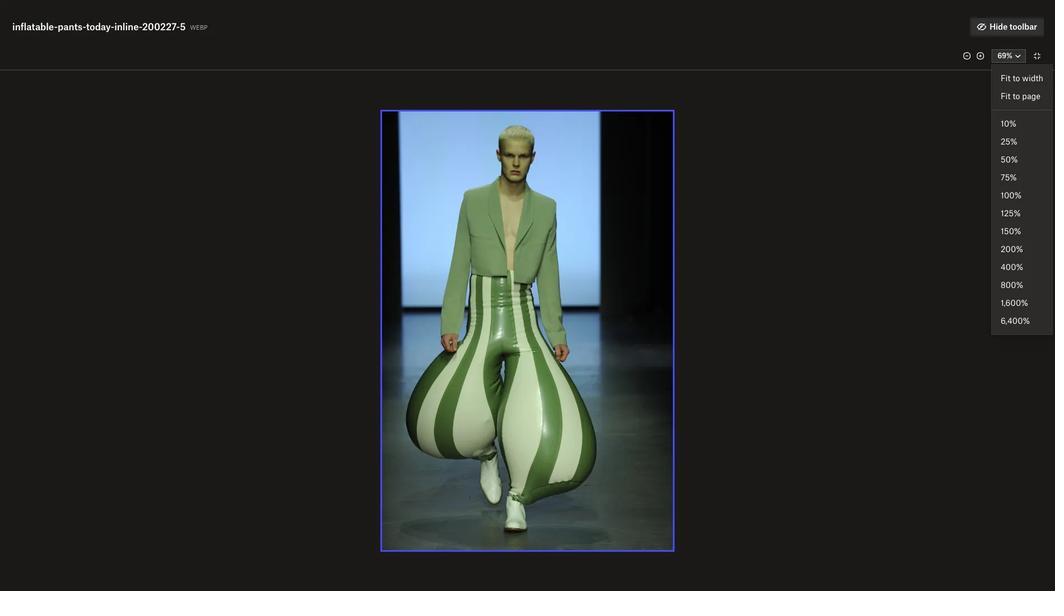 Task type: locate. For each thing, give the bounding box(es) containing it.
copy link button
[[982, 346, 1024, 360]]

width
[[1023, 73, 1044, 83]]

6,400%
[[1001, 316, 1031, 326]]

copy
[[987, 349, 1004, 357]]

200227-
[[142, 21, 180, 33]]

0 vertical spatial to
[[1013, 73, 1021, 83]]

fit to width
[[1001, 73, 1044, 83]]

to left width
[[1013, 73, 1021, 83]]

copy link alert
[[794, 306, 1042, 591]]

copy link
[[987, 349, 1018, 357]]

1 vertical spatial fit
[[1001, 91, 1011, 101]]

fit
[[1001, 73, 1011, 83], [1001, 91, 1011, 101]]

2 to from the top
[[1013, 91, 1021, 101]]

0 vertical spatial fit
[[1001, 73, 1011, 83]]

125%
[[1001, 209, 1021, 218]]

1 vertical spatial to
[[1013, 91, 1021, 101]]

2 fit from the top
[[1001, 91, 1011, 101]]

fit down fit to width
[[1001, 91, 1011, 101]]

10%
[[1001, 119, 1017, 128]]

menu
[[992, 65, 1053, 335]]

to
[[1013, 73, 1021, 83], [1013, 91, 1021, 101]]

link
[[1006, 349, 1018, 357]]

fit for fit to width
[[1001, 73, 1011, 83]]

1 fit from the top
[[1001, 73, 1011, 83]]

1 to from the top
[[1013, 73, 1021, 83]]

800%
[[1001, 280, 1024, 290]]

to left page
[[1013, 91, 1021, 101]]

fit up fit to page
[[1001, 73, 1011, 83]]

menu containing fit to width
[[992, 65, 1053, 335]]

today-
[[86, 21, 114, 33]]



Task type: vqa. For each thing, say whether or not it's contained in the screenshot.
the Copy
yes



Task type: describe. For each thing, give the bounding box(es) containing it.
100%
[[1001, 191, 1022, 200]]

webp
[[190, 22, 208, 31]]

150%
[[1001, 227, 1022, 236]]

pants-
[[58, 21, 86, 33]]

1,600%
[[1001, 298, 1029, 308]]

inflatable-
[[12, 21, 58, 33]]

75%
[[1001, 173, 1017, 182]]

fit to page
[[1001, 91, 1041, 101]]

inline-
[[114, 21, 142, 33]]

200%
[[1001, 244, 1024, 254]]

400%
[[1001, 262, 1024, 272]]

fit for fit to page
[[1001, 91, 1011, 101]]

25%
[[1001, 137, 1018, 146]]

50%
[[1001, 155, 1019, 164]]

to for width
[[1013, 73, 1021, 83]]

inflatable-pants-today-inline-200227-5 webp
[[12, 21, 208, 33]]

5
[[180, 21, 186, 33]]

to for page
[[1013, 91, 1021, 101]]

page
[[1023, 91, 1041, 101]]



